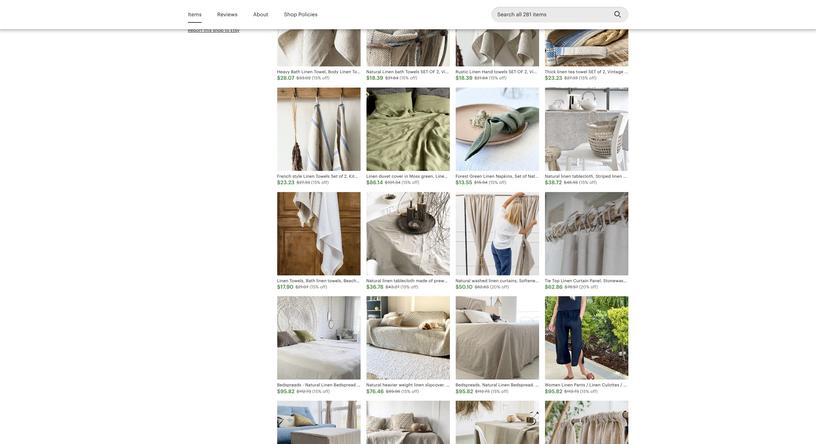 Task type: locate. For each thing, give the bounding box(es) containing it.
2 $ 18.39 $ 21.64 (15% off) from the left
[[456, 75, 507, 81]]

3 95.82 from the left
[[549, 389, 563, 395]]

45.55
[[567, 180, 578, 185]]

23.23 for thick linen tea towel set of 2, vintage linen hand towels, natural linen kitchen towel, farmhouse linen towels, set of 2. image
[[549, 75, 563, 81]]

$ 18.39 $ 21.64 (15% off) for the rustic linen hand towels set of 2, vintage linen dish towels, tea towels, kitchen linen towels, thick linen  towels image
[[456, 75, 507, 81]]

(20% down "size."
[[490, 285, 501, 290]]

$ 23.23 $ 27.33 (15% off)
[[545, 75, 597, 81], [277, 180, 329, 186]]

1 horizontal spatial bedspreads - natural linen bedspread - king, queen, custom size bed cover - natural linen throw - linen bed throw - linen couch cover image
[[367, 401, 450, 445]]

0 vertical spatial bedspreads - natural linen bedspread - king, queen, custom size bed cover - natural linen throw - linen bed throw - linen couch cover image
[[277, 297, 361, 380]]

112.73 for the top bedspreads - natural linen bedspread - king, queen, custom size bed cover - natural linen throw - linen bed throw - linen couch cover image
[[299, 389, 311, 394]]

2 horizontal spatial $ 95.82 $ 112.73 (15% off)
[[545, 389, 598, 395]]

2 95.82 from the left
[[459, 389, 473, 395]]

linen,
[[458, 279, 469, 283]]

$ inside $ 86.14 $ 101.34 (15% off)
[[385, 180, 388, 185]]

33.02
[[299, 76, 311, 81]]

1 horizontal spatial $ 95.82 $ 112.73 (15% off)
[[456, 389, 509, 395]]

112.73
[[299, 389, 311, 394], [478, 389, 490, 394], [567, 389, 579, 394]]

$ 95.82 $ 112.73 (15% off) for "women linen pants / linen culottes / with elastic waistband / linen pants with pockets / loose linen pants" image in the right bottom of the page
[[545, 389, 598, 395]]

1 $ 95.82 $ 112.73 (15% off) from the left
[[277, 389, 330, 395]]

0 horizontal spatial $ 23.23 $ 27.33 (15% off)
[[277, 180, 329, 186]]

$ 38.72 $ 45.55 (15% off)
[[545, 180, 597, 186]]

1 horizontal spatial 112.73
[[478, 389, 490, 394]]

thick linen tea towel set of 2, vintage linen hand towels, natural linen kitchen towel, farmhouse linen towels, set of 2. image
[[545, 0, 629, 67]]

18.39 for "natural linen bath towels set of 2, vintage linen towels, hand towels, sauna linen towels,  very soft heavy linen towels" 'image'
[[370, 75, 383, 81]]

23.23
[[549, 75, 563, 81], [281, 180, 295, 186]]

1 horizontal spatial 21.64
[[477, 76, 488, 81]]

Search all 281 items text field
[[492, 7, 609, 22]]

1 95.82 from the left
[[281, 389, 295, 395]]

linen ottoman slipcover. custom pouf cover. slipcover for ottoman. foot stool linen cover. image
[[277, 401, 361, 445]]

custom
[[471, 279, 487, 283]]

1 horizontal spatial 18.39
[[459, 75, 473, 81]]

1 vertical spatial 23.23
[[281, 180, 295, 186]]

off) inside $ 17.90 $ 21.07 (15% off)
[[320, 285, 327, 290]]

off) inside $ 38.72 $ 45.55 (15% off)
[[590, 180, 597, 185]]

0 vertical spatial $ 23.23 $ 27.33 (15% off)
[[545, 75, 597, 81]]

natural heavier weight linen slipcover. linen and cotton couch cover. linen drop cloth couch cover. large linen coverlet. linen sofa cover image
[[367, 297, 450, 380]]

$ inside $ 38.72 $ 45.55 (15% off)
[[564, 180, 567, 185]]

forest green linen napkins, set of natural napkins,  handmade linen napkins, table linens image
[[456, 88, 539, 171]]

0 horizontal spatial 27.33
[[299, 180, 310, 185]]

$
[[277, 75, 281, 81], [367, 75, 370, 81], [456, 75, 459, 81], [545, 75, 549, 81], [297, 76, 299, 81], [385, 76, 388, 81], [475, 76, 477, 81], [565, 76, 567, 81], [277, 180, 281, 186], [367, 180, 370, 186], [456, 180, 459, 186], [545, 180, 549, 186], [297, 180, 299, 185], [385, 180, 388, 185], [474, 180, 477, 185], [564, 180, 567, 185], [277, 284, 281, 290], [367, 284, 370, 290], [456, 284, 459, 290], [545, 284, 549, 290], [296, 285, 298, 290], [386, 285, 388, 290], [475, 285, 478, 290], [565, 285, 568, 290], [277, 389, 281, 395], [367, 389, 370, 395], [456, 389, 459, 395], [545, 389, 549, 395], [297, 389, 299, 394], [386, 389, 389, 394], [475, 389, 478, 394], [565, 389, 567, 394]]

$ 28.07 $ 33.02 (15% off)
[[277, 75, 330, 81]]

(20%
[[490, 285, 501, 290], [580, 285, 590, 290]]

(15% inside $ 86.14 $ 101.34 (15% off)
[[402, 180, 411, 185]]

this
[[204, 28, 212, 33]]

1 $ 18.39 $ 21.64 (15% off) from the left
[[367, 75, 417, 81]]

bedspreads. natural linen bedspread. linen couch cover. linen coverlet. slipcover. linen bedding. image
[[456, 297, 539, 380]]

$ inside $ 13.55 $ 15.94 (15% off)
[[474, 180, 477, 185]]

1 horizontal spatial $ 23.23 $ 27.33 (15% off)
[[545, 75, 597, 81]]

$ 76.46 $ 89.96 (15% off)
[[367, 389, 419, 395]]

36.78
[[370, 284, 384, 290]]

76.46
[[370, 389, 384, 395]]

off)
[[322, 76, 330, 81], [410, 76, 417, 81], [500, 76, 507, 81], [590, 76, 597, 81], [322, 180, 329, 185], [412, 180, 419, 185], [499, 180, 507, 185], [590, 180, 597, 185], [320, 285, 327, 290], [411, 285, 418, 290], [502, 285, 509, 290], [591, 285, 598, 290], [323, 389, 330, 394], [412, 389, 419, 394], [501, 389, 509, 394], [591, 389, 598, 394]]

2 horizontal spatial 112.73
[[567, 389, 579, 394]]

$ inside $ 50.10 $ 62.63 (20% off)
[[475, 285, 478, 290]]

1 horizontal spatial $ 18.39 $ 21.64 (15% off)
[[456, 75, 507, 81]]

about link
[[253, 7, 269, 22]]

1 horizontal spatial 27.33
[[567, 76, 578, 81]]

0 horizontal spatial 23.23
[[281, 180, 295, 186]]

$ 13.55 $ 15.94 (15% off)
[[456, 180, 507, 186]]

2 18.39 from the left
[[459, 75, 473, 81]]

0 horizontal spatial 112.73
[[299, 389, 311, 394]]

1 vertical spatial $ 23.23 $ 27.33 (15% off)
[[277, 180, 329, 186]]

shop
[[213, 28, 224, 33]]

reviews link
[[217, 7, 238, 22]]

off) inside $ 62.86 $ 78.57 (20% off)
[[591, 285, 598, 290]]

1 112.73 from the left
[[299, 389, 311, 394]]

2 21.64 from the left
[[477, 76, 488, 81]]

21.64 for "natural linen bath towels set of 2, vintage linen towels, hand towels, sauna linen towels,  very soft heavy linen towels" 'image'
[[388, 76, 399, 81]]

1 horizontal spatial (20%
[[580, 285, 590, 290]]

natural linen tablecloth made of prewashed linen, custom size. image
[[367, 192, 450, 276]]

$ 95.82 $ 112.73 (15% off)
[[277, 389, 330, 395], [456, 389, 509, 395], [545, 389, 598, 395]]

bedspreads - natural linen bedspread - king, queen, custom size bed cover - natural linen throw - linen bed throw - linen couch cover image
[[277, 297, 361, 380], [367, 401, 450, 445]]

21.64 for the rustic linen hand towels set of 2, vintage linen dish towels, tea towels, kitchen linen towels, thick linen  towels image
[[477, 76, 488, 81]]

1 horizontal spatial 23.23
[[549, 75, 563, 81]]

112.73 for bedspreads. natural linen bedspread. linen couch cover. linen coverlet. slipcover. linen bedding. image
[[478, 389, 490, 394]]

0 horizontal spatial 95.82
[[281, 389, 295, 395]]

0 horizontal spatial $ 18.39 $ 21.64 (15% off)
[[367, 75, 417, 81]]

off) inside $ 28.07 $ 33.02 (15% off)
[[322, 76, 330, 81]]

$ inside the $ 76.46 $ 89.96 (15% off)
[[386, 389, 389, 394]]

95.82
[[281, 389, 295, 395], [459, 389, 473, 395], [549, 389, 563, 395]]

3 $ 95.82 $ 112.73 (15% off) from the left
[[545, 389, 598, 395]]

linen towels, bath linen towels, beach towel, sauna towel, natura linen towels, various colors. christmas gift image
[[277, 192, 361, 276]]

off) inside the $ 76.46 $ 89.96 (15% off)
[[412, 389, 419, 394]]

(20% inside $ 50.10 $ 62.63 (20% off)
[[490, 285, 501, 290]]

report this shop to etsy
[[188, 28, 240, 33]]

women linen pants / linen culottes / with elastic waistband / linen pants with pockets / loose linen pants image
[[545, 297, 629, 380]]

1 (20% from the left
[[490, 285, 501, 290]]

etsy
[[231, 28, 240, 33]]

0 vertical spatial 27.33
[[567, 76, 578, 81]]

95.82 for bedspreads. natural linen bedspread. linen couch cover. linen coverlet. slipcover. linen bedding. image
[[459, 389, 473, 395]]

natural linen curtains. rod pocket linen curtain panel. washed linen curtains. semi sheer linen drapes. handmade curtain. custom size. image
[[545, 401, 629, 445]]

1 21.64 from the left
[[388, 76, 399, 81]]

62.63
[[478, 285, 489, 290]]

18.39
[[370, 75, 383, 81], [459, 75, 473, 81]]

2 $ 95.82 $ 112.73 (15% off) from the left
[[456, 389, 509, 395]]

17.90
[[281, 284, 294, 290]]

(15% inside the $ 76.46 $ 89.96 (15% off)
[[402, 389, 411, 394]]

(20% right 78.57
[[580, 285, 590, 290]]

0 horizontal spatial 21.64
[[388, 76, 399, 81]]

(15% inside $ 13.55 $ 15.94 (15% off)
[[489, 180, 498, 185]]

1 vertical spatial 27.33
[[299, 180, 310, 185]]

0 horizontal spatial bedspreads - natural linen bedspread - king, queen, custom size bed cover - natural linen throw - linen bed throw - linen couch cover image
[[277, 297, 361, 380]]

3 112.73 from the left
[[567, 389, 579, 394]]

(20% inside $ 62.86 $ 78.57 (20% off)
[[580, 285, 590, 290]]

0 horizontal spatial 18.39
[[370, 75, 383, 81]]

1 horizontal spatial 95.82
[[459, 389, 473, 395]]

2 horizontal spatial 95.82
[[549, 389, 563, 395]]

$ 95.82 $ 112.73 (15% off) for the top bedspreads - natural linen bedspread - king, queen, custom size bed cover - natural linen throw - linen bed throw - linen couch cover image
[[277, 389, 330, 395]]

linen
[[383, 279, 393, 283]]

0 horizontal spatial $ 95.82 $ 112.73 (15% off)
[[277, 389, 330, 395]]

natural linen tablecloth made of prewashed linen, custom size. $ 36.78 $ 43.27 (15% off)
[[367, 279, 497, 290]]

112.73 for "women linen pants / linen culottes / with elastic waistband / linen pants with pockets / loose linen pants" image in the right bottom of the page
[[567, 389, 579, 394]]

(15% inside natural linen tablecloth made of prewashed linen, custom size. $ 36.78 $ 43.27 (15% off)
[[401, 285, 410, 290]]

95.82 for the top bedspreads - natural linen bedspread - king, queen, custom size bed cover - natural linen throw - linen bed throw - linen couch cover image
[[281, 389, 295, 395]]

$ 23.23 $ 27.33 (15% off) for thick linen tea towel set of 2, vintage linen hand towels, natural linen kitchen towel, farmhouse linen towels, set of 2. image
[[545, 75, 597, 81]]

2 112.73 from the left
[[478, 389, 490, 394]]

2 (20% from the left
[[580, 285, 590, 290]]

27.33
[[567, 76, 578, 81], [299, 180, 310, 185]]

made
[[416, 279, 428, 283]]

report
[[188, 28, 203, 33]]

0 vertical spatial 23.23
[[549, 75, 563, 81]]

1 18.39 from the left
[[370, 75, 383, 81]]

13.55
[[459, 180, 473, 186]]

$ 18.39 $ 21.64 (15% off)
[[367, 75, 417, 81], [456, 75, 507, 81]]

21.64
[[388, 76, 399, 81], [477, 76, 488, 81]]

23.23 for french style linen towels set of 2, kitchen linen towels, linen tea towels with loop, rustic linen towels, handmade towel image
[[281, 180, 295, 186]]

27.33 for thick linen tea towel set of 2, vintage linen hand towels, natural linen kitchen towel, farmhouse linen towels, set of 2. image
[[567, 76, 578, 81]]

(15%
[[312, 76, 321, 81], [400, 76, 409, 81], [489, 76, 498, 81], [579, 76, 588, 81], [311, 180, 320, 185], [402, 180, 411, 185], [489, 180, 498, 185], [579, 180, 589, 185], [310, 285, 319, 290], [401, 285, 410, 290], [313, 389, 322, 394], [402, 389, 411, 394], [491, 389, 500, 394], [580, 389, 590, 394]]

0 horizontal spatial (20%
[[490, 285, 501, 290]]



Task type: vqa. For each thing, say whether or not it's contained in the screenshot.


Task type: describe. For each thing, give the bounding box(es) containing it.
(15% inside $ 28.07 $ 33.02 (15% off)
[[312, 76, 321, 81]]

$ inside $ 28.07 $ 33.02 (15% off)
[[297, 76, 299, 81]]

natural
[[367, 279, 382, 283]]

89.96
[[389, 389, 400, 394]]

items
[[188, 11, 202, 18]]

$ 86.14 $ 101.34 (15% off)
[[367, 180, 419, 186]]

size.
[[488, 279, 497, 283]]

$ 23.23 $ 27.33 (15% off) for french style linen towels set of 2, kitchen linen towels, linen tea towels with loop, rustic linen towels, handmade towel image
[[277, 180, 329, 186]]

28.07
[[281, 75, 295, 81]]

french style linen towels set of 2, kitchen linen towels, linen tea towels with loop, rustic linen towels, handmade towel image
[[277, 88, 361, 171]]

shop policies
[[284, 11, 318, 18]]

62.86
[[549, 284, 563, 290]]

off) inside $ 13.55 $ 15.94 (15% off)
[[499, 180, 507, 185]]

18.39 for the rustic linen hand towels set of 2, vintage linen dish towels, tea towels, kitchen linen towels, thick linen  towels image
[[459, 75, 473, 81]]

natural washed linen curtains, softened linen curtains in various colors, rod pocket curtains, custom size linen curtains, handmade curtains image
[[456, 192, 539, 276]]

$ 18.39 $ 21.64 (15% off) for "natural linen bath towels set of 2, vintage linen towels, hand towels, sauna linen towels,  very soft heavy linen towels" 'image'
[[367, 75, 417, 81]]

$ 50.10 $ 62.63 (20% off)
[[456, 284, 509, 290]]

rustic linen hand towels set of 2, vintage linen dish towels, tea towels, kitchen linen towels, thick linen  towels image
[[456, 0, 539, 67]]

natural linen tablecloth, striped linen tablecloth, table decor, round, square, rectangular table linens, natural dinning tablecloth, custom image
[[545, 88, 629, 171]]

tablecloth
[[394, 279, 415, 283]]

tie top linen curtain panel. stonewashed linen drapes. bedroom linen curtains. various colors. image
[[545, 192, 629, 276]]

shop policies link
[[284, 7, 318, 22]]

95.82 for "women linen pants / linen culottes / with elastic waistband / linen pants with pockets / loose linen pants" image in the right bottom of the page
[[549, 389, 563, 395]]

101.34
[[388, 180, 401, 185]]

shop
[[284, 11, 297, 18]]

off) inside $ 50.10 $ 62.63 (20% off)
[[502, 285, 509, 290]]

to
[[225, 28, 229, 33]]

50.10
[[459, 284, 473, 290]]

78.57
[[568, 285, 578, 290]]

heavy bath linen towel, body linen towels, french style linen towels, sauna towel, rustic linen towels image
[[277, 0, 361, 67]]

report this shop to etsy link
[[188, 28, 240, 33]]

1 vertical spatial bedspreads - natural linen bedspread - king, queen, custom size bed cover - natural linen throw - linen bed throw - linen couch cover image
[[367, 401, 450, 445]]

(15% inside $ 17.90 $ 21.07 (15% off)
[[310, 285, 319, 290]]

items link
[[188, 7, 202, 22]]

off) inside natural linen tablecloth made of prewashed linen, custom size. $ 36.78 $ 43.27 (15% off)
[[411, 285, 418, 290]]

off) inside $ 86.14 $ 101.34 (15% off)
[[412, 180, 419, 185]]

15.94
[[477, 180, 488, 185]]

(20% for 50.10
[[490, 285, 501, 290]]

linen duvet cover in moss green, linen bedding, 100% natural organic bed linen, linen duvet cover queen, king, custom image
[[367, 88, 450, 171]]

policies
[[299, 11, 318, 18]]

43.27
[[388, 285, 400, 290]]

of
[[429, 279, 433, 283]]

$ inside $ 62.86 $ 78.57 (20% off)
[[565, 285, 568, 290]]

(20% for 62.86
[[580, 285, 590, 290]]

reviews
[[217, 11, 238, 18]]

21.07
[[298, 285, 309, 290]]

27.33 for french style linen towels set of 2, kitchen linen towels, linen tea towels with loop, rustic linen towels, handmade towel image
[[299, 180, 310, 185]]

natural linen bath towels set of 2, vintage linen towels, hand towels, sauna linen towels,  very soft heavy linen towels image
[[367, 0, 450, 67]]

(15% inside $ 38.72 $ 45.55 (15% off)
[[579, 180, 589, 185]]

$ inside $ 17.90 $ 21.07 (15% off)
[[296, 285, 298, 290]]

86.14
[[370, 180, 383, 186]]

38.72
[[549, 180, 562, 186]]

about
[[253, 11, 269, 18]]

$ 17.90 $ 21.07 (15% off)
[[277, 284, 327, 290]]

linen tablecloth in various colors. washed soft linen table cloth. linen tablecloth round. table linens. custom tablecloth. round tablecloth image
[[456, 401, 539, 445]]

$ 95.82 $ 112.73 (15% off) for bedspreads. natural linen bedspread. linen couch cover. linen coverlet. slipcover. linen bedding. image
[[456, 389, 509, 395]]

$ 62.86 $ 78.57 (20% off)
[[545, 284, 598, 290]]

prewashed
[[434, 279, 457, 283]]



